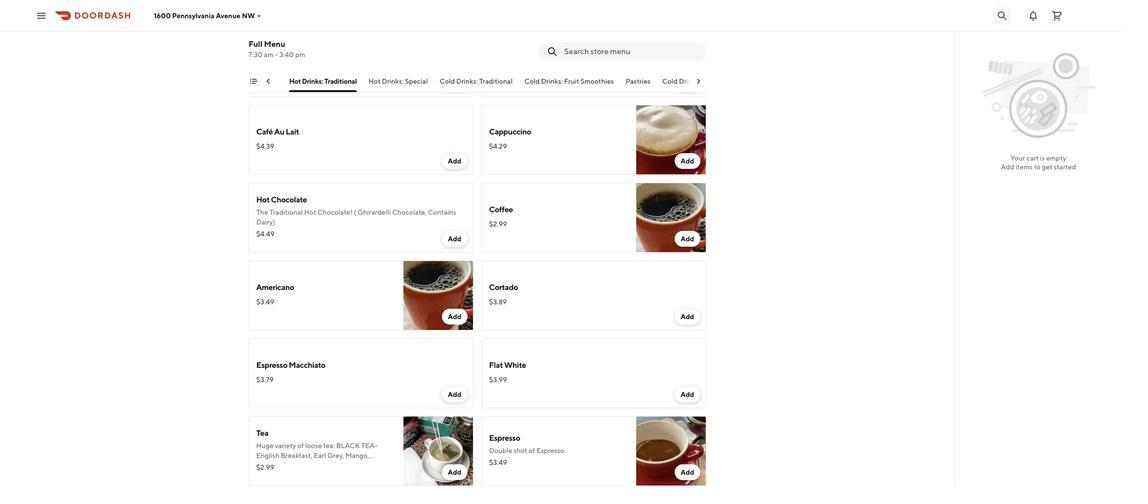 Task type: vqa. For each thing, say whether or not it's contained in the screenshot.
Your
yes



Task type: locate. For each thing, give the bounding box(es) containing it.
frappes
[[702, 77, 727, 85]]

of
[[529, 447, 535, 455]]

0 horizontal spatial $2.99
[[256, 464, 274, 472]]

pastries
[[625, 77, 650, 85]]

double
[[489, 447, 512, 455]]

2 vertical spatial espresso
[[536, 447, 564, 455]]

hot drinks: special
[[368, 77, 428, 85]]

$2.99 down tea
[[256, 464, 274, 472]]

americano image
[[403, 261, 473, 331]]

hot up the the
[[256, 195, 270, 205]]

cold
[[439, 77, 455, 85], [524, 77, 540, 85], [662, 77, 677, 85]]

3 cold from the left
[[662, 77, 677, 85]]

chocolate
[[271, 195, 307, 205]]

$2.99
[[489, 220, 507, 228], [256, 464, 274, 472]]

2 horizontal spatial cold
[[662, 77, 677, 85]]

notification bell image
[[1027, 10, 1039, 21]]

traditional
[[304, 5, 355, 18], [324, 77, 357, 85], [479, 77, 512, 85], [269, 209, 303, 217]]

1 cold from the left
[[439, 77, 455, 85]]

special
[[405, 77, 428, 85]]

2 horizontal spatial espresso
[[536, 447, 564, 455]]

hot left special
[[368, 77, 380, 85]]

drinks: for cold drinks: traditional 'button'
[[456, 77, 478, 85]]

$3.49 down 'americano'
[[256, 298, 274, 306]]

open menu image
[[36, 10, 47, 21]]

coffee
[[489, 205, 513, 215]]

1 vertical spatial hot drinks: traditional
[[289, 77, 357, 85]]

hot drinks: traditional down pm
[[289, 77, 357, 85]]

salads
[[257, 77, 277, 85]]

cold right special
[[439, 77, 455, 85]]

7:30
[[248, 51, 262, 59]]

hot drinks: traditional up menu
[[248, 5, 355, 18]]

nw
[[242, 12, 255, 19]]

add button
[[442, 75, 467, 91], [675, 75, 700, 91], [442, 153, 467, 169], [675, 153, 700, 169], [442, 231, 467, 247], [675, 231, 700, 247], [442, 309, 467, 325], [675, 309, 700, 325], [442, 387, 467, 403], [675, 387, 700, 403], [442, 465, 467, 481], [675, 465, 700, 481]]

chocolate,
[[392, 209, 427, 217]]

contains
[[428, 209, 456, 217]]

am
[[264, 51, 273, 59]]

cold drinks: frappes
[[662, 77, 727, 85]]

espresso up double
[[489, 434, 520, 443]]

cold left fruit
[[524, 77, 540, 85]]

traditional inside 'button'
[[479, 77, 512, 85]]

hot
[[248, 5, 267, 18], [289, 77, 301, 85], [368, 77, 380, 85], [256, 195, 270, 205], [304, 209, 316, 217]]

$3.49 down double
[[489, 459, 507, 467]]

drinks: for "cold drinks: frappes" button
[[679, 77, 700, 85]]

hot drinks: traditional
[[248, 5, 355, 18], [289, 77, 357, 85]]

drinks: inside 'button'
[[456, 77, 478, 85]]

1 horizontal spatial $3.49
[[489, 459, 507, 467]]

0 vertical spatial espresso
[[256, 361, 287, 370]]

chocolate!
[[318, 209, 353, 217]]

the
[[256, 209, 268, 217]]

smoothies
[[580, 77, 614, 85]]

0 horizontal spatial $3.49
[[256, 298, 274, 306]]

espresso up $3.79
[[256, 361, 287, 370]]

hot right the "scroll menu navigation left" icon
[[289, 77, 301, 85]]

cold inside 'button'
[[439, 77, 455, 85]]

café
[[256, 127, 273, 137]]

cold drinks: frappes button
[[662, 76, 727, 92]]

1 vertical spatial espresso
[[489, 434, 520, 443]]

1 horizontal spatial cold
[[524, 77, 540, 85]]

$3.49
[[256, 298, 274, 306], [489, 459, 507, 467]]

menu
[[264, 39, 285, 49]]

your cart is empty add items to get started
[[1001, 154, 1076, 171]]

au
[[274, 127, 284, 137]]

add
[[448, 79, 461, 87], [681, 79, 694, 87], [448, 157, 461, 165], [681, 157, 694, 165], [1001, 163, 1014, 171], [448, 235, 461, 243], [681, 235, 694, 243], [448, 313, 461, 321], [681, 313, 694, 321], [448, 391, 461, 399], [681, 391, 694, 399], [448, 469, 461, 477], [681, 469, 694, 477]]

0 horizontal spatial espresso
[[256, 361, 287, 370]]

coffee image
[[636, 183, 706, 253]]

add inside your cart is empty add items to get started
[[1001, 163, 1014, 171]]

1600 pennsylvania avenue nw button
[[154, 12, 263, 19]]

1 horizontal spatial espresso
[[489, 434, 520, 443]]

2 cold from the left
[[524, 77, 540, 85]]

$3.99
[[489, 376, 507, 384]]

lait
[[286, 127, 299, 137]]

cold inside button
[[662, 77, 677, 85]]

cold left scroll menu navigation right image
[[662, 77, 677, 85]]

1 vertical spatial $3.49
[[489, 459, 507, 467]]

0 vertical spatial hot drinks: traditional
[[248, 5, 355, 18]]

macchiato
[[289, 361, 325, 370]]

1 horizontal spatial $2.99
[[489, 220, 507, 228]]

espresso macchiato
[[256, 361, 325, 370]]

empty
[[1046, 154, 1066, 162]]

cold inside "button"
[[524, 77, 540, 85]]

full
[[248, 39, 262, 49]]

cappuccino
[[489, 127, 531, 137]]

cart
[[1027, 154, 1039, 162]]

scroll menu navigation right image
[[694, 77, 702, 85]]

$2.99 down coffee
[[489, 220, 507, 228]]

1 vertical spatial $2.99
[[256, 464, 274, 472]]

espresso for double
[[489, 434, 520, 443]]

scroll menu navigation left image
[[264, 77, 272, 85]]

espresso right of
[[536, 447, 564, 455]]

$3.49 inside espresso double shot of espresso $3.49
[[489, 459, 507, 467]]

dairy)
[[256, 219, 275, 226]]

started
[[1054, 163, 1076, 171]]

espresso
[[256, 361, 287, 370], [489, 434, 520, 443], [536, 447, 564, 455]]

0 horizontal spatial cold
[[439, 77, 455, 85]]

drinks: for hot drinks: special button
[[382, 77, 403, 85]]

drinks:
[[269, 5, 302, 18], [302, 77, 323, 85], [382, 77, 403, 85], [456, 77, 478, 85], [541, 77, 563, 85], [679, 77, 700, 85]]

drinks: inside "button"
[[541, 77, 563, 85]]

cold for cold drinks: fruit smoothies
[[524, 77, 540, 85]]

is
[[1040, 154, 1045, 162]]

0 vertical spatial $3.49
[[256, 298, 274, 306]]



Task type: describe. For each thing, give the bounding box(es) containing it.
flat
[[489, 361, 503, 370]]

add inside hot chocolate the traditional hot chocolate! ( ghirardelli chocolate, contains dairy) $4.49 add
[[448, 235, 461, 243]]

mocha
[[256, 49, 280, 59]]

café au lait
[[256, 127, 299, 137]]

hot chocolate the traditional hot chocolate! ( ghirardelli chocolate, contains dairy) $4.49 add
[[256, 195, 461, 243]]

3:40
[[279, 51, 294, 59]]

cortado
[[489, 283, 518, 292]]

pennsylvania
[[172, 12, 214, 19]]

ghirardelli
[[358, 209, 391, 217]]

cold drinks: fruit smoothies button
[[524, 76, 614, 92]]

hot drinks: special button
[[368, 76, 428, 92]]

1600
[[154, 12, 171, 19]]

cold drinks: fruit smoothies
[[524, 77, 614, 85]]

hot right avenue
[[248, 5, 267, 18]]

tea
[[256, 429, 268, 438]]

1600 pennsylvania avenue nw
[[154, 12, 255, 19]]

$4.29
[[489, 143, 507, 150]]

salads button
[[257, 76, 277, 92]]

hot inside button
[[368, 77, 380, 85]]

pastries button
[[625, 76, 650, 92]]

espresso for macchiato
[[256, 361, 287, 370]]

your
[[1011, 154, 1025, 162]]

to
[[1034, 163, 1041, 171]]

avenue
[[216, 12, 240, 19]]

cold for cold drinks: frappes
[[662, 77, 677, 85]]

americano
[[256, 283, 294, 292]]

0 items, open order cart image
[[1051, 10, 1063, 21]]

hot down chocolate
[[304, 209, 316, 217]]

Item Search search field
[[564, 46, 698, 57]]

items
[[1016, 163, 1033, 171]]

espresso image
[[636, 417, 706, 487]]

(
[[354, 209, 356, 217]]

cappuccino image
[[636, 105, 706, 175]]

pm
[[295, 51, 305, 59]]

0 vertical spatial $2.99
[[489, 220, 507, 228]]

espresso double shot of espresso $3.49
[[489, 434, 564, 467]]

white
[[504, 361, 526, 370]]

$3.89
[[489, 298, 507, 306]]

full menu 7:30 am - 3:40 pm
[[248, 39, 305, 59]]

cold drinks: traditional button
[[439, 76, 512, 92]]

$4.39
[[256, 143, 274, 150]]

get
[[1042, 163, 1053, 171]]

drinks: for cold drinks: fruit smoothies "button"
[[541, 77, 563, 85]]

-
[[275, 51, 278, 59]]

$3.79
[[256, 376, 274, 384]]

traditional inside hot chocolate the traditional hot chocolate! ( ghirardelli chocolate, contains dairy) $4.49 add
[[269, 209, 303, 217]]

fruit
[[564, 77, 579, 85]]

show menu categories image
[[249, 77, 257, 85]]

flat white
[[489, 361, 526, 370]]

cold for cold drinks: traditional
[[439, 77, 455, 85]]

cold drinks: traditional
[[439, 77, 512, 85]]

tea image
[[403, 417, 473, 487]]

$4.49
[[256, 230, 275, 238]]

shot
[[514, 447, 527, 455]]



